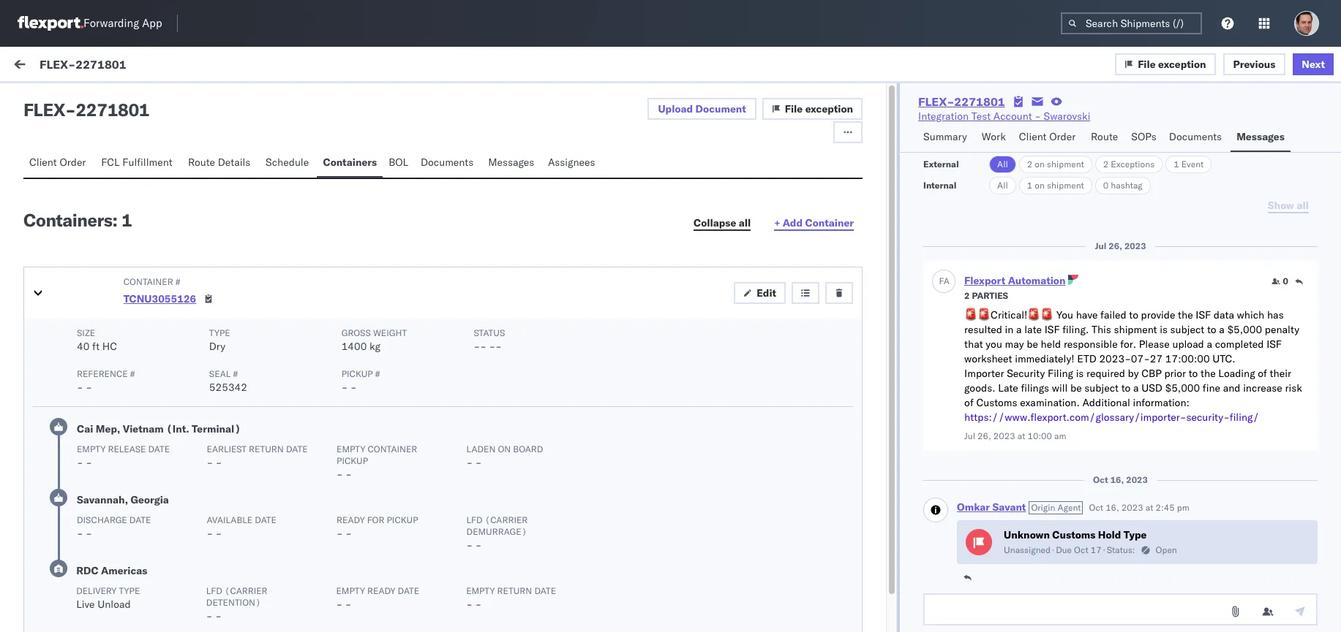 Task type: locate. For each thing, give the bounding box(es) containing it.
messages down previous button
[[1237, 130, 1285, 143]]

1 vertical spatial may
[[411, 510, 430, 523]]

the inside 🚨🚨critical!🚨🚨 you have failed to provide the isf data which has resulted in a late isf filing. this shipment is subject to a $5,000 penalty that you may be held responsible for. please upload a completed isf worksheet immediately! etd 2023-07-27 17:00:00 utc.
[[1178, 309, 1193, 322]]

3 pdt from the top
[[565, 401, 584, 414]]

0 horizontal spatial 2
[[964, 290, 970, 301]]

2:45 left pm
[[1156, 503, 1175, 514]]

empty down great
[[77, 444, 106, 455]]

26, for jul 26, 2023 at 10:00 am
[[978, 431, 991, 442]]

you up unloading on the bottom left of page
[[122, 495, 138, 509]]

flex- 458574 down due
[[1036, 592, 1105, 605]]

shipment up 1 on shipment
[[1047, 159, 1084, 170]]

flex
[[23, 99, 65, 121]]

return down lfd (carrier demurrage) - -
[[497, 586, 532, 597]]

(carrier for lfd (carrier demurrage) - -
[[485, 515, 528, 526]]

3 458574 from the top
[[1067, 401, 1105, 414]]

isf left data
[[1196, 309, 1211, 322]]

0 up has
[[1283, 276, 1288, 287]]

customs inside the importer security filing is required by cbp prior to the loading of their goods. late filings will be subject to a usd $5,000 fine and increase risk of customs examination. additional information: https://www.flexport.com/glossary/importer-security-filing/
[[976, 397, 1017, 410]]

2 horizontal spatial 2
[[1103, 159, 1109, 170]]

savant up unknown
[[993, 501, 1026, 514]]

5 flex- 458574 from the top
[[1036, 592, 1105, 605]]

flex - 2271801
[[23, 99, 149, 121]]

1 exception: from the top
[[46, 400, 98, 413]]

date
[[148, 444, 170, 455], [286, 444, 308, 455], [129, 515, 151, 526], [255, 515, 276, 526], [398, 586, 419, 597], [534, 586, 556, 597]]

1 vertical spatial jul
[[964, 431, 975, 442]]

1 horizontal spatial 2
[[1027, 159, 1033, 170]]

2023, up board
[[491, 401, 519, 414]]

0 for 0 hashtag
[[1103, 180, 1109, 191]]

flex- up automation
[[1036, 254, 1067, 267]]

omkar savant origin agent
[[957, 501, 1081, 514]]

is inside the importer security filing is required by cbp prior to the loading of their goods. late filings will be subject to a usd $5,000 fine and increase risk of customs examination. additional information: https://www.flexport.com/glossary/importer-security-filing/
[[1076, 367, 1084, 380]]

shipment
[[1047, 159, 1084, 170], [1047, 180, 1084, 191], [1114, 323, 1157, 337]]

all
[[997, 159, 1008, 170], [997, 180, 1008, 191]]

26, for jul 26, 2023
[[1109, 241, 1122, 252]]

0 vertical spatial external
[[23, 93, 62, 106]]

2 all from the top
[[997, 180, 1008, 191]]

oct right agent
[[1089, 503, 1103, 514]]

on up 1 on shipment
[[1035, 159, 1045, 170]]

# right pickup
[[375, 369, 380, 380]]

date inside earliest return date - -
[[286, 444, 308, 455]]

0 horizontal spatial customs
[[976, 397, 1017, 410]]

subject inside 🚨🚨critical!🚨🚨 you have failed to provide the isf data which has resulted in a late isf filing. this shipment is subject to a $5,000 penalty that you may be held responsible for. please upload a completed isf worksheet immediately! etd 2023-07-27 17:00:00 utc.
[[1170, 323, 1205, 337]]

this up responsible
[[1092, 323, 1111, 337]]

pickup for -
[[387, 515, 418, 526]]

lfd for lfd (carrier demurrage) - -
[[466, 515, 483, 526]]

1 flex- 458574 from the top
[[1036, 123, 1105, 136]]

client order for left client order button
[[29, 156, 86, 169]]

2 horizontal spatial is
[[1160, 323, 1168, 337]]

of down goods.
[[964, 397, 974, 410]]

empty release date - -
[[77, 444, 170, 470]]

flex- for i
[[1036, 254, 1067, 267]]

discharge date - -
[[77, 515, 151, 541]]

unknown customs hold type
[[1004, 529, 1147, 542]]

0 horizontal spatial flex-2271801
[[40, 57, 126, 71]]

1 2023, from the top
[[491, 254, 519, 267]]

6 omkar savant from the top
[[71, 565, 136, 578]]

0 left hashtag
[[1103, 180, 1109, 191]]

client down "account"
[[1019, 130, 1047, 143]]

work down integration test account - swarovski
[[982, 130, 1006, 143]]

documents button up event
[[1163, 124, 1231, 152]]

0 horizontal spatial this
[[44, 429, 64, 443]]

$5,000 down prior
[[1165, 382, 1200, 395]]

2 inside button
[[964, 290, 970, 301]]

internal down the summary button
[[923, 180, 957, 191]]

empty
[[77, 444, 106, 455], [337, 444, 365, 455], [336, 586, 365, 597], [466, 586, 495, 597]]

None text field
[[923, 594, 1318, 626]]

omkar savant down internal (0)
[[71, 111, 136, 124]]

ready
[[367, 586, 395, 597]]

# inside reference # - -
[[130, 369, 135, 380]]

+ add container
[[774, 217, 854, 230]]

collapse all button
[[685, 213, 760, 234]]

2 458574 from the top
[[1067, 188, 1105, 202]]

empty down 'create'
[[337, 444, 365, 455]]

event
[[1181, 159, 1204, 170]]

with
[[154, 429, 174, 443]]

flexport automation button
[[964, 274, 1066, 288]]

failed
[[1100, 309, 1127, 322]]

# for seal # 525342
[[233, 369, 238, 380]]

order down 'comment'
[[60, 156, 86, 169]]

empty ready date - -
[[336, 586, 419, 612]]

oct up oct 16, 2023 at 2:45 pm
[[1093, 475, 1108, 486]]

documents up event
[[1169, 130, 1222, 143]]

1 horizontal spatial may
[[1005, 338, 1024, 351]]

be down the "filing"
[[1070, 382, 1082, 395]]

order down swarovski
[[1049, 130, 1076, 143]]

that down the "resulted"
[[964, 338, 983, 351]]

return inside earliest return date - -
[[249, 444, 284, 455]]

lfd inside lfd (carrier detention) - -
[[206, 586, 222, 597]]

-
[[65, 99, 76, 121], [1035, 110, 1041, 123], [745, 123, 751, 136], [745, 254, 751, 267], [745, 320, 751, 333], [474, 340, 480, 353], [480, 340, 486, 353], [489, 340, 496, 353], [495, 340, 502, 353], [77, 381, 83, 394], [86, 381, 92, 394], [341, 381, 348, 394], [350, 381, 357, 394], [745, 401, 751, 414], [77, 457, 83, 470], [86, 457, 92, 470], [207, 457, 213, 470], [216, 457, 222, 470], [466, 457, 473, 470], [475, 457, 482, 470], [337, 468, 343, 481], [346, 468, 352, 481], [77, 528, 83, 541], [86, 528, 92, 541], [207, 528, 213, 541], [216, 528, 222, 541], [337, 528, 343, 541], [346, 528, 352, 541], [466, 539, 473, 552], [475, 539, 482, 552], [336, 598, 343, 612], [345, 598, 352, 612], [466, 598, 473, 612], [475, 598, 482, 612], [206, 610, 213, 623], [215, 610, 222, 623]]

subject up upload
[[1170, 323, 1205, 337]]

2 2023, from the top
[[491, 320, 519, 333]]

1854269
[[1067, 254, 1111, 267]]

26, left '2:44'
[[472, 592, 488, 605]]

flex- up unknown customs hold type
[[1036, 496, 1067, 510]]

flex- down filings
[[1036, 401, 1067, 414]]

client for rightmost client order button
[[1019, 130, 1047, 143]]

to down 17:00:00
[[1189, 367, 1198, 380]]

1 horizontal spatial will
[[1052, 382, 1068, 395]]

risk
[[1285, 382, 1302, 395]]

security-
[[1186, 411, 1230, 424]]

a up partnership.
[[77, 429, 82, 443]]

lfd
[[466, 515, 483, 526], [206, 586, 222, 597]]

07-
[[1131, 353, 1150, 366]]

0 horizontal spatial (carrier
[[225, 586, 267, 597]]

lfd inside lfd (carrier demurrage) - -
[[466, 515, 483, 526]]

messages left assignees
[[488, 156, 534, 169]]

client order down 'comment'
[[29, 156, 86, 169]]

$5,000 inside the importer security filing is required by cbp prior to the loading of their goods. late filings will be subject to a usd $5,000 fine and increase risk of customs examination. additional information: https://www.flexport.com/glossary/importer-security-filing/
[[1165, 382, 1200, 395]]

1 horizontal spatial $5,000
[[1227, 323, 1262, 337]]

at for 2:45
[[1146, 503, 1153, 514]]

1 vertical spatial is
[[1076, 367, 1084, 380]]

2
[[1027, 159, 1033, 170], [1103, 159, 1109, 170], [964, 290, 970, 301]]

containers:
[[23, 209, 117, 231]]

0 vertical spatial pickup
[[337, 456, 368, 467]]

0 vertical spatial lfd
[[466, 515, 483, 526]]

0 horizontal spatial the
[[1178, 309, 1193, 322]]

cai
[[77, 423, 93, 436]]

0 horizontal spatial type
[[209, 328, 230, 339]]

26, left 3:30
[[472, 320, 488, 333]]

flex- down unassigned due oct 17
[[1036, 592, 1067, 605]]

ready for pickup - -
[[337, 515, 418, 541]]

1 vertical spatial of
[[964, 397, 974, 410]]

pdt for oct 26, 2023, 2:44 pm pdt
[[565, 592, 584, 605]]

2023 up oct 16, 2023 at 2:45 pm
[[1126, 475, 1148, 486]]

4 pdt from the top
[[565, 592, 584, 605]]

comment
[[44, 136, 89, 149]]

2 all button from the top
[[989, 177, 1016, 195]]

customs up due
[[1052, 529, 1096, 542]]

1 vertical spatial subject
[[1085, 382, 1119, 395]]

0 vertical spatial the
[[1178, 309, 1193, 322]]

# up 525342 at the left bottom of the page
[[233, 369, 238, 380]]

exception:
[[46, 400, 98, 413], [46, 590, 98, 604]]

1 vertical spatial 2:45
[[1156, 503, 1175, 514]]

external down the summary button
[[923, 159, 959, 170]]

0 vertical spatial be
[[1027, 338, 1038, 351]]

26,
[[1109, 241, 1122, 252], [472, 254, 488, 267], [472, 320, 488, 333], [472, 401, 488, 414], [978, 431, 991, 442], [472, 592, 488, 605]]

16, for oct 16, 2023 at 2:45 pm
[[1106, 503, 1119, 514]]

2023, for 2:44
[[491, 592, 519, 605]]

will down the "filing"
[[1052, 382, 1068, 395]]

origin
[[1031, 503, 1055, 514]]

2 flex- 458574 from the top
[[1036, 188, 1105, 202]]

your up the cargo
[[162, 495, 183, 509]]

on inside laden on board - -
[[498, 444, 511, 455]]

work for my
[[42, 56, 80, 77]]

oct left 17
[[1074, 545, 1088, 556]]

date inside available date - -
[[255, 515, 276, 526]]

(air
[[101, 590, 122, 604]]

1 horizontal spatial exception
[[1158, 57, 1206, 71]]

importer
[[964, 367, 1004, 380]]

return for empty return date - -
[[497, 586, 532, 597]]

4 pm from the top
[[547, 592, 562, 605]]

flex-2271801 up (3)
[[40, 57, 126, 71]]

resize handle column header
[[429, 122, 446, 633], [720, 122, 738, 633], [1012, 122, 1030, 633], [1304, 122, 1321, 633]]

schedule
[[266, 156, 309, 169], [179, 590, 224, 604]]

1 for 1 on shipment
[[1027, 180, 1033, 191]]

due
[[1056, 545, 1072, 556]]

pickup
[[337, 456, 368, 467], [387, 515, 418, 526]]

schedule right the details
[[266, 156, 309, 169]]

4 flex- 458574 from the top
[[1036, 496, 1105, 510]]

$5,000 up the completed
[[1227, 323, 1262, 337]]

lfd up detention)
[[206, 586, 222, 597]]

delivery
[[177, 525, 213, 538]]

3 pm from the top
[[547, 401, 562, 414]]

1 pm from the top
[[547, 254, 562, 267]]

# for pickup # - -
[[375, 369, 380, 380]]

0 horizontal spatial isf
[[1045, 323, 1060, 337]]

1 vertical spatial client
[[29, 156, 57, 169]]

0 vertical spatial type
[[209, 328, 230, 339]]

all for 1
[[997, 180, 1008, 191]]

upload
[[1172, 338, 1204, 351]]

that inside 🚨🚨critical!🚨🚨 you have failed to provide the isf data which has resulted in a late isf filing. this shipment is subject to a $5,000 penalty that you may be held responsible for. please upload a completed isf worksheet immediately! etd 2023-07-27 17:00:00 utc.
[[964, 338, 983, 351]]

1 horizontal spatial jul
[[1095, 241, 1107, 252]]

0 vertical spatial route
[[1091, 130, 1118, 143]]

flex- up the held
[[1036, 320, 1067, 333]]

0 vertical spatial that
[[964, 338, 983, 351]]

containers: 1
[[23, 209, 132, 231]]

route left the details
[[188, 156, 215, 169]]

please left note
[[313, 510, 344, 523]]

date inside empty return date - -
[[534, 586, 556, 597]]

1 horizontal spatial (carrier
[[485, 515, 528, 526]]

date inside 'empty ready date - -'
[[398, 586, 419, 597]]

documents button right 'bol'
[[415, 149, 482, 178]]

1 vertical spatial on
[[1035, 180, 1045, 191]]

(carrier for lfd (carrier detention) - -
[[225, 586, 267, 597]]

assignees button
[[542, 149, 604, 178]]

1 vertical spatial all
[[997, 180, 1008, 191]]

date for empty release date - -
[[148, 444, 170, 455]]

to down by
[[1121, 382, 1131, 395]]

flex- 1854269
[[1036, 254, 1111, 267]]

2023, left '2:44'
[[491, 592, 519, 605]]

documents for documents button to the right
[[1169, 130, 1222, 143]]

1 vertical spatial you
[[122, 495, 138, 509]]

oct 26, 2023, 2:45 pm pdt
[[453, 401, 584, 414]]

0 horizontal spatial messages
[[488, 156, 534, 169]]

on right laden on the left
[[498, 444, 511, 455]]

unassigned due oct 17
[[1004, 545, 1102, 556]]

omkar savant for are
[[71, 470, 136, 483]]

shipment for 1 on shipment
[[1047, 180, 1084, 191]]

16, for oct 16, 2023
[[1110, 475, 1124, 486]]

empty inside empty release date - -
[[77, 444, 106, 455]]

status -- --
[[474, 328, 505, 353]]

may inside 🚨🚨critical!🚨🚨 you have failed to provide the isf data which has resulted in a late isf filing. this shipment is subject to a $5,000 penalty that you may be held responsible for. please upload a completed isf worksheet immediately! etd 2023-07-27 17:00:00 utc.
[[1005, 338, 1024, 351]]

1 resize handle column header from the left
[[429, 122, 446, 633]]

on for laden on board - -
[[498, 444, 511, 455]]

containers
[[323, 156, 377, 169]]

date inside empty release date - -
[[148, 444, 170, 455]]

1 horizontal spatial be
[[1070, 382, 1082, 395]]

agent
[[1058, 503, 1081, 514]]

internal for internal
[[923, 180, 957, 191]]

1 horizontal spatial this
[[1092, 323, 1111, 337]]

work down swarovski
[[1070, 127, 1089, 138]]

1 vertical spatial documents
[[421, 156, 474, 169]]

return for earliest return date - -
[[249, 444, 284, 455]]

flex- up 2 on shipment
[[1036, 123, 1067, 136]]

client order down swarovski
[[1019, 130, 1076, 143]]

be
[[1027, 338, 1038, 351], [1070, 382, 1082, 395]]

omkar savant up the 'savannah,'
[[71, 470, 136, 483]]

0 vertical spatial documents
[[1169, 130, 1222, 143]]

exception: for exception: warehouse devan delay
[[46, 400, 98, 413]]

2:45 up board
[[522, 401, 544, 414]]

this inside 🚨🚨critical!🚨🚨 you have failed to provide the isf data which has resulted in a late isf filing. this shipment is subject to a $5,000 penalty that you may be held responsible for. please upload a completed isf worksheet immediately! etd 2023-07-27 17:00:00 utc.
[[1092, 323, 1111, 337]]

open
[[1156, 545, 1177, 556]]

release
[[108, 444, 146, 455]]

pm for 2:45
[[547, 401, 562, 414]]

forwarding app
[[83, 16, 162, 30]]

that up the cargo
[[141, 495, 160, 509]]

0 vertical spatial 2:45
[[522, 401, 544, 414]]

1 vertical spatial and
[[134, 429, 151, 443]]

1 vertical spatial 1
[[1027, 180, 1033, 191]]

1 all from the top
[[997, 159, 1008, 170]]

(carrier inside lfd (carrier detention) - -
[[225, 586, 267, 597]]

2 horizontal spatial and
[[1223, 382, 1241, 395]]

your
[[254, 268, 275, 281], [119, 334, 139, 347], [162, 495, 183, 509], [78, 525, 98, 538]]

0 horizontal spatial please
[[313, 510, 344, 523]]

route up 2 exceptions
[[1091, 130, 1118, 143]]

on for 1 on shipment
[[1035, 180, 1045, 191]]

the inside the importer security filing is required by cbp prior to the loading of their goods. late filings will be subject to a usd $5,000 fine and increase risk of customs examination. additional information: https://www.flexport.com/glossary/importer-security-filing/
[[1201, 367, 1216, 380]]

flex- 458574 for you
[[1036, 496, 1105, 510]]

we
[[298, 429, 310, 443]]

the
[[1178, 309, 1193, 322], [1201, 367, 1216, 380]]

a right 'create'
[[363, 429, 369, 443]]

0 horizontal spatial be
[[1027, 338, 1038, 351]]

pickup inside ready for pickup - -
[[387, 515, 418, 526]]

0 vertical spatial this
[[176, 429, 194, 443]]

0 horizontal spatial we
[[44, 495, 59, 509]]

devan
[[158, 400, 189, 413]]

this inside we are notifying you that your occurs when unloading cargo takes longer than expected. please note that this may impact your shipment's final delivery date. we appreciate
[[391, 510, 409, 523]]

order
[[1049, 130, 1076, 143], [60, 156, 86, 169]]

shipment inside 🚨🚨critical!🚨🚨 you have failed to provide the isf data which has resulted in a late isf filing. this shipment is subject to a $5,000 penalty that you may be held responsible for. please upload a completed isf worksheet immediately! etd 2023-07-27 17:00:00 utc.
[[1114, 323, 1157, 337]]

0 vertical spatial (carrier
[[485, 515, 528, 526]]

5 omkar savant from the top
[[71, 470, 136, 483]]

and up release
[[134, 429, 151, 443]]

2023, left 4:00
[[491, 254, 519, 267]]

1 vertical spatial that
[[141, 495, 160, 509]]

flex- for whatever
[[1036, 320, 1067, 333]]

customs down late
[[976, 397, 1017, 410]]

waka!
[[197, 334, 226, 347]]

forwarding
[[83, 16, 139, 30]]

1 horizontal spatial am
[[1054, 431, 1066, 442]]

lfd up 'demurrage)'
[[466, 515, 483, 526]]

hashtag
[[1111, 180, 1143, 191]]

return inside empty return date - -
[[497, 586, 532, 597]]

1 vertical spatial 16,
[[1106, 503, 1119, 514]]

0 horizontal spatial schedule
[[179, 590, 224, 604]]

rdc
[[76, 565, 98, 578]]

am right i
[[50, 268, 64, 281]]

create
[[332, 429, 361, 443]]

pm for 2:44
[[547, 592, 562, 605]]

route details
[[188, 156, 250, 169]]

0 horizontal spatial internal
[[98, 93, 134, 106]]

1 horizontal spatial lfd
[[466, 515, 483, 526]]

1 vertical spatial exception:
[[46, 590, 98, 604]]

a inside the importer security filing is required by cbp prior to the loading of their goods. late filings will be subject to a usd $5,000 fine and increase risk of customs examination. additional information: https://www.flexport.com/glossary/importer-security-filing/
[[1133, 382, 1139, 395]]

at left 10:00
[[1018, 431, 1025, 442]]

2 pdt from the top
[[565, 320, 584, 333]]

0 vertical spatial subject
[[1170, 323, 1205, 337]]

1 for 1 event
[[1174, 159, 1179, 170]]

pickup inside empty container pickup - -
[[337, 456, 368, 467]]

0 horizontal spatial jul
[[964, 431, 975, 442]]

1 vertical spatial internal
[[923, 180, 957, 191]]

2 pm from the top
[[547, 320, 562, 333]]

internal left (0)
[[98, 93, 134, 106]]

1 horizontal spatial messages
[[1237, 130, 1285, 143]]

isf up the held
[[1045, 323, 1060, 337]]

oct
[[453, 254, 470, 267], [453, 320, 470, 333], [453, 401, 470, 414], [1093, 475, 1108, 486], [1089, 503, 1103, 514], [1074, 545, 1088, 556], [453, 592, 470, 605]]

oct for oct 26, 2023, 3:30 pm pdt
[[453, 320, 470, 333]]

you inside 🚨🚨critical!🚨🚨 you have failed to provide the isf data which has resulted in a late isf filing. this shipment is subject to a $5,000 penalty that you may be held responsible for. please upload a completed isf worksheet immediately! etd 2023-07-27 17:00:00 utc.
[[986, 338, 1002, 351]]

integration
[[918, 110, 969, 123]]

forwarding app link
[[18, 16, 162, 31]]

omkar savant for (air
[[71, 565, 136, 578]]

0 vertical spatial all
[[997, 159, 1008, 170]]

2 exception: from the top
[[46, 590, 98, 604]]

external for external (3)
[[23, 93, 62, 106]]

(carrier inside lfd (carrier demurrage) - -
[[485, 515, 528, 526]]

0 horizontal spatial at
[[1018, 431, 1025, 442]]

floats
[[90, 334, 117, 347]]

flex- 458574 up 2 on shipment
[[1036, 123, 1105, 136]]

and inside understanding and will update
[[404, 525, 422, 538]]

1 vertical spatial route
[[188, 156, 215, 169]]

1 horizontal spatial the
[[1201, 367, 1216, 380]]

0 vertical spatial $5,000
[[1227, 323, 1262, 337]]

jul 26, 2023 at 10:00 am
[[964, 431, 1066, 442]]

empty inside empty container pickup - -
[[337, 444, 365, 455]]

0 vertical spatial container
[[805, 217, 854, 230]]

date for empty return date - -
[[534, 586, 556, 597]]

1 vertical spatial external
[[923, 159, 959, 170]]

flex- 458574 for schedule
[[1036, 592, 1105, 605]]

a down data
[[1219, 323, 1225, 337]]

458574 for you
[[1067, 496, 1105, 510]]

oct 26, 2023, 3:30 pm pdt
[[453, 320, 584, 333]]

1 vertical spatial this
[[391, 510, 409, 523]]

1 horizontal spatial order
[[1049, 130, 1076, 143]]

americas
[[101, 565, 147, 578]]

0 horizontal spatial work
[[143, 60, 167, 73]]

schedule left delay:
[[179, 590, 224, 604]]

# up tcnu3055126
[[175, 277, 180, 288]]

empty for empty ready date - -
[[336, 586, 365, 597]]

# inside pickup # - -
[[375, 369, 380, 380]]

1 horizontal spatial is
[[1076, 367, 1084, 380]]

flex- 458574 for latent messaging test.
[[1036, 188, 1105, 202]]

assignees
[[548, 156, 595, 169]]

of up increase
[[1258, 367, 1267, 380]]

and down loading
[[1223, 382, 1241, 395]]

3 resize handle column header from the left
[[1012, 122, 1030, 633]]

5 458574 from the top
[[1067, 592, 1105, 605]]

pm for 3:30
[[547, 320, 562, 333]]

omkar savant up delivery
[[71, 565, 136, 578]]

omkar up delivery
[[71, 565, 102, 578]]

2 omkar savant from the top
[[71, 177, 136, 190]]

0 horizontal spatial file
[[785, 102, 803, 116]]

file down search shipments (/) 'text field'
[[1138, 57, 1156, 71]]

1 left event
[[1174, 159, 1179, 170]]

1 horizontal spatial you
[[986, 338, 1002, 351]]

goods.
[[964, 382, 995, 395]]

1 horizontal spatial external
[[923, 159, 959, 170]]

and inside the importer security filing is required by cbp prior to the loading of their goods. late filings will be subject to a usd $5,000 fine and increase risk of customs examination. additional information: https://www.flexport.com/glossary/importer-security-filing/
[[1223, 382, 1241, 395]]

1400
[[341, 340, 367, 353]]

2 up 1 on shipment
[[1027, 159, 1033, 170]]

1 up commendation
[[121, 209, 132, 231]]

messaging
[[76, 202, 125, 215]]

external inside button
[[23, 93, 62, 106]]

1 horizontal spatial 2:45
[[1156, 503, 1175, 514]]

pm for 4:00
[[547, 254, 562, 267]]

longer
[[210, 510, 239, 523]]

fcl
[[101, 156, 120, 169]]

0 horizontal spatial 1
[[121, 209, 132, 231]]

worksheet
[[964, 353, 1012, 366]]

omkar savant for messaging
[[71, 177, 136, 190]]

1 horizontal spatial and
[[404, 525, 422, 538]]

note
[[346, 510, 367, 523]]

omkar savant down fcl
[[71, 177, 136, 190]]

their
[[1270, 367, 1291, 380]]

flex- for latent
[[1036, 188, 1067, 202]]

client
[[1019, 130, 1047, 143], [29, 156, 57, 169]]

flex- 458574
[[1036, 123, 1105, 136], [1036, 188, 1105, 202], [1036, 401, 1105, 414], [1036, 496, 1105, 510], [1036, 592, 1105, 605]]

3 omkar savant from the top
[[71, 308, 136, 322]]

omkar savant up floats
[[71, 308, 136, 322]]

2 left parties
[[964, 290, 970, 301]]

0 horizontal spatial may
[[411, 510, 430, 523]]

container up tcnu3055126
[[124, 277, 173, 288]]

1 vertical spatial schedule
[[179, 590, 224, 604]]

0 inside button
[[1283, 276, 1288, 287]]

internal inside button
[[98, 93, 134, 106]]

4 458574 from the top
[[1067, 496, 1105, 510]]

# inside 'seal # 525342'
[[233, 369, 238, 380]]

weight
[[373, 328, 407, 339]]

1 pdt from the top
[[565, 254, 584, 267]]

integration test account - swarovski
[[918, 110, 1090, 123]]

oct left '2:44'
[[453, 592, 470, 605]]

26, for oct 26, 2023, 2:45 pm pdt
[[472, 401, 488, 414]]

3 2023, from the top
[[491, 401, 519, 414]]

1 horizontal spatial internal
[[923, 180, 957, 191]]

empty inside empty return date - -
[[466, 586, 495, 597]]

1 all button from the top
[[989, 156, 1016, 173]]

date for empty ready date - -
[[398, 586, 419, 597]]

empty inside 'empty ready date - -'
[[336, 586, 365, 597]]

0 vertical spatial return
[[249, 444, 284, 455]]

whatever floats your
[[44, 334, 139, 347]]

live
[[76, 598, 95, 612]]

1 vertical spatial type
[[1124, 529, 1147, 542]]

0 horizontal spatial pickup
[[337, 456, 368, 467]]

# for container #
[[175, 277, 180, 288]]

0 vertical spatial jul
[[1095, 241, 1107, 252]]

hc
[[102, 340, 117, 353]]

may inside we are notifying you that your occurs when unloading cargo takes longer than expected. please note that this may impact your shipment's final delivery date. we appreciate
[[411, 510, 430, 523]]

a down by
[[1133, 382, 1139, 395]]

am right 10:00
[[1054, 431, 1066, 442]]

0 vertical spatial internal
[[98, 93, 134, 106]]

26, for oct 26, 2023, 4:00 pm pdt
[[472, 254, 488, 267]]

4 2023, from the top
[[491, 592, 519, 605]]



Task type: describe. For each thing, give the bounding box(es) containing it.
commendation
[[100, 268, 169, 281]]

late
[[998, 382, 1018, 395]]

+ add container button
[[766, 213, 863, 234]]

to right failed
[[1129, 309, 1138, 322]]

Search Shipments (/) text field
[[1061, 12, 1202, 34]]

0 horizontal spatial messages button
[[482, 149, 542, 178]]

importer security filing is required by cbp prior to the loading of their goods. late filings will be subject to a usd $5,000 fine and increase risk of customs examination. additional information: https://www.flexport.com/glossary/importer-security-filing/
[[964, 367, 1302, 424]]

458574 for schedule
[[1067, 592, 1105, 605]]

tcnu3055126 button
[[124, 293, 196, 306]]

0 horizontal spatial 2:45
[[522, 401, 544, 414]]

flex- for we
[[1036, 496, 1067, 510]]

additional
[[1082, 397, 1130, 410]]

f a
[[939, 275, 950, 286]]

jul for jul 26, 2023 at 10:00 am
[[964, 431, 975, 442]]

2 on shipment
[[1027, 159, 1084, 170]]

1 horizontal spatial messages button
[[1231, 124, 1291, 152]]

2023, for 4:00
[[491, 254, 519, 267]]

your down when
[[78, 525, 98, 538]]

bol
[[389, 156, 408, 169]]

flex- right my
[[40, 57, 76, 71]]

2023 for oct 16, 2023 at 2:45 pm
[[1122, 503, 1143, 514]]

0 vertical spatial flex-2271801
[[40, 57, 126, 71]]

1 vertical spatial this
[[44, 429, 64, 443]]

test
[[971, 110, 991, 123]]

oct for oct 16, 2023
[[1093, 475, 1108, 486]]

create a lucrative partnership.
[[44, 429, 411, 457]]

date for earliest return date - -
[[286, 444, 308, 455]]

0 horizontal spatial this
[[176, 429, 194, 443]]

27
[[1150, 353, 1163, 366]]

savant down empty release date - -
[[104, 470, 136, 483]]

1 vertical spatial isf
[[1045, 323, 1060, 337]]

(3)
[[65, 93, 84, 106]]

omkar up the notifying
[[71, 470, 102, 483]]

empty for empty container pickup - -
[[337, 444, 365, 455]]

2023 for jul 26, 2023
[[1124, 241, 1146, 252]]

please inside we are notifying you that your occurs when unloading cargo takes longer than expected. please note that this may impact your shipment's final delivery date. we appreciate
[[313, 510, 344, 523]]

1 vertical spatial exception
[[805, 102, 853, 116]]

4 resize handle column header from the left
[[1304, 122, 1321, 633]]

to right the report
[[203, 268, 212, 281]]

pickup for date
[[337, 456, 368, 467]]

1 458574 from the top
[[1067, 123, 1105, 136]]

pdt for oct 26, 2023, 3:30 pm pdt
[[565, 320, 584, 333]]

subject inside the importer security filing is required by cbp prior to the loading of their goods. late filings will be subject to a usd $5,000 fine and increase risk of customs examination. additional information: https://www.flexport.com/glossary/importer-security-filing/
[[1085, 382, 1119, 395]]

flex- 1366815
[[1036, 320, 1111, 333]]

1 horizontal spatial isf
[[1196, 309, 1211, 322]]

17
[[1091, 545, 1102, 556]]

empty for empty return date - -
[[466, 586, 495, 597]]

2 for exceptions
[[1103, 159, 1109, 170]]

savant down internal (0)
[[104, 111, 136, 124]]

1 horizontal spatial that
[[370, 510, 389, 523]]

26, for oct 26, 2023, 2:44 pm pdt
[[472, 592, 488, 605]]

empty return date - -
[[466, 586, 556, 612]]

2 vertical spatial 1
[[121, 209, 132, 231]]

0 horizontal spatial of
[[964, 397, 974, 410]]

delivery
[[76, 586, 117, 597]]

summary button
[[918, 124, 976, 152]]

omkar savant for floats
[[71, 308, 136, 322]]

a right upload
[[1207, 338, 1212, 351]]

my work
[[15, 56, 80, 77]]

🚨🚨critical!🚨🚨 you have failed to provide the isf data which has resulted in a late isf filing. this shipment is subject to a $5,000 penalty that you may be held responsible for. please upload a completed isf worksheet immediately! etd 2023-07-27 17:00:00 utc.
[[964, 309, 1299, 366]]

exception: for exception: (air recovery) schedule delay: terminal
[[46, 590, 98, 604]]

on for 2 on shipment
[[1035, 159, 1045, 170]]

0 for 0
[[1283, 276, 1288, 287]]

please inside 🚨🚨critical!🚨🚨 you have failed to provide the isf data which has resulted in a late isf filing. this shipment is subject to a $5,000 penalty that you may be held responsible for. please upload a completed isf worksheet immediately! etd 2023-07-27 17:00:00 utc.
[[1139, 338, 1170, 351]]

size 40 ft hc
[[77, 328, 117, 353]]

lfd (carrier detention) - -
[[206, 586, 267, 623]]

4:00
[[522, 254, 544, 267]]

fulfillment
[[122, 156, 172, 169]]

gross weight 1400 kg
[[341, 328, 407, 353]]

are
[[61, 495, 76, 509]]

0 horizontal spatial file exception
[[785, 102, 853, 116]]

savannah,
[[77, 494, 128, 507]]

available
[[207, 515, 253, 526]]

your left morale!
[[254, 268, 275, 281]]

work for related
[[1070, 127, 1089, 138]]

omkar down 40
[[71, 375, 102, 388]]

date inside discharge date - -
[[129, 515, 151, 526]]

parties
[[972, 290, 1008, 301]]

1 horizontal spatial file exception
[[1138, 57, 1206, 71]]

pdt for oct 26, 2023, 4:00 pm pdt
[[565, 254, 584, 267]]

1 event
[[1174, 159, 1204, 170]]

https://www.flexport.com/glossary/importer-
[[964, 411, 1186, 424]]

2023, for 2:45
[[491, 401, 519, 414]]

1 horizontal spatial of
[[1258, 367, 1267, 380]]

all button for 2
[[989, 156, 1016, 173]]

resulted
[[964, 323, 1002, 337]]

increase
[[1243, 382, 1282, 395]]

security
[[1007, 367, 1045, 380]]

# for reference # - -
[[130, 369, 135, 380]]

internal (0) button
[[92, 86, 164, 115]]

schedule inside button
[[266, 156, 309, 169]]

omkar left origin
[[957, 501, 990, 514]]

board
[[513, 444, 543, 455]]

status
[[474, 328, 505, 339]]

1 horizontal spatial we
[[242, 525, 257, 538]]

https://www.flexport.com/glossary/importer-security-filing/ link
[[964, 411, 1259, 424]]

2 for on shipment
[[1027, 159, 1033, 170]]

reference
[[77, 369, 128, 380]]

jul for jul 26, 2023
[[1095, 241, 1107, 252]]

0 horizontal spatial client order button
[[23, 149, 95, 178]]

savannah, georgia
[[77, 494, 169, 507]]

oct for oct 26, 2023, 2:44 pm pdt
[[453, 592, 470, 605]]

0 horizontal spatial container
[[124, 277, 173, 288]]

ft
[[92, 340, 100, 353]]

pdt for oct 26, 2023, 2:45 pm pdt
[[565, 401, 584, 414]]

1 horizontal spatial work
[[982, 130, 1006, 143]]

2 parties button
[[964, 289, 1008, 302]]

sops button
[[1126, 124, 1163, 152]]

0 vertical spatial messages
[[1237, 130, 1285, 143]]

penalty
[[1265, 323, 1299, 337]]

utc.
[[1213, 353, 1235, 366]]

525342
[[209, 381, 247, 394]]

1 on shipment
[[1027, 180, 1084, 191]]

import work
[[110, 60, 167, 73]]

4 omkar savant from the top
[[71, 375, 136, 388]]

2023 for jul 26, 2023 at 10:00 am
[[993, 431, 1015, 442]]

laden on board - -
[[466, 444, 543, 470]]

1 vertical spatial flex-2271801
[[918, 94, 1005, 109]]

1 omkar savant from the top
[[71, 111, 136, 124]]

terminal)
[[192, 423, 241, 436]]

your right hc
[[119, 334, 139, 347]]

458574 for latent messaging test.
[[1067, 188, 1105, 202]]

will inside understanding and will update
[[44, 539, 60, 552]]

is inside 🚨🚨critical!🚨🚨 you have failed to provide the isf data which has resulted in a late isf filing. this shipment is subject to a $5,000 penalty that you may be held responsible for. please upload a completed isf worksheet immediately! etd 2023-07-27 17:00:00 utc.
[[1160, 323, 1168, 337]]

route details button
[[182, 149, 260, 178]]

lfd for lfd (carrier detention) - -
[[206, 586, 222, 597]]

a right in
[[1016, 323, 1022, 337]]

cbp
[[1142, 367, 1162, 380]]

cai mep, vietnam (int. terminal)
[[77, 423, 241, 436]]

f
[[939, 275, 944, 286]]

26, for oct 26, 2023, 3:30 pm pdt
[[472, 320, 488, 333]]

all for 2
[[997, 159, 1008, 170]]

partnership.
[[44, 444, 101, 457]]

1 horizontal spatial documents button
[[1163, 124, 1231, 152]]

exceptions
[[1111, 159, 1155, 170]]

0 horizontal spatial that
[[141, 495, 160, 509]]

a inside create a lucrative partnership.
[[363, 429, 369, 443]]

we are notifying you that your occurs when unloading cargo takes longer than expected. please note that this may impact your shipment's final delivery date. we appreciate
[[44, 495, 430, 538]]

2 resize handle column header from the left
[[720, 122, 738, 633]]

savant down fcl
[[104, 177, 136, 190]]

deal
[[111, 429, 131, 443]]

3:30
[[522, 320, 544, 333]]

omkar up latent messaging test.
[[71, 177, 102, 190]]

be inside 🚨🚨critical!🚨🚨 you have failed to provide the isf data which has resulted in a late isf filing. this shipment is subject to a $5,000 penalty that you may be held responsible for. please upload a completed isf worksheet immediately! etd 2023-07-27 17:00:00 utc.
[[1027, 338, 1038, 351]]

oct for oct 26, 2023, 2:45 pm pdt
[[453, 401, 470, 414]]

whatever
[[44, 334, 88, 347]]

flex- for comment
[[1036, 123, 1067, 136]]

1 vertical spatial messages
[[488, 156, 534, 169]]

flexport automation
[[964, 274, 1066, 288]]

schedule button
[[260, 149, 317, 178]]

savant up type
[[104, 565, 136, 578]]

earliest
[[207, 444, 247, 455]]

flex- for exception:
[[1036, 592, 1067, 605]]

upload
[[658, 102, 693, 116]]

add
[[783, 217, 803, 230]]

0 vertical spatial order
[[1049, 130, 1076, 143]]

you inside we are notifying you that your occurs when unloading cargo takes longer than expected. please note that this may impact your shipment's final delivery date. we appreciate
[[122, 495, 138, 509]]

unassigned
[[1004, 545, 1051, 556]]

omkar down (3)
[[71, 111, 102, 124]]

improve
[[215, 268, 252, 281]]

0 vertical spatial am
[[50, 268, 64, 281]]

notifying
[[78, 495, 119, 509]]

to down data
[[1207, 323, 1216, 337]]

date.
[[216, 525, 240, 538]]

oct for oct 26, 2023, 4:00 pm pdt
[[453, 254, 470, 267]]

route for route
[[1091, 130, 1118, 143]]

be inside the importer security filing is required by cbp prior to the loading of their goods. late filings will be subject to a usd $5,000 fine and increase risk of customs examination. additional information: https://www.flexport.com/glossary/importer-security-filing/
[[1070, 382, 1082, 395]]

route for route details
[[188, 156, 215, 169]]

empty for empty release date - -
[[77, 444, 106, 455]]

0 vertical spatial file
[[1138, 57, 1156, 71]]

late
[[1025, 323, 1042, 337]]

1 vertical spatial am
[[1054, 431, 1066, 442]]

container inside + add container button
[[805, 217, 854, 230]]

lucrative
[[372, 429, 411, 443]]

savant up floats
[[104, 308, 136, 322]]

route button
[[1085, 124, 1126, 152]]

🚨🚨critical!🚨🚨
[[964, 309, 1054, 322]]

you
[[1057, 309, 1073, 322]]

2 horizontal spatial isf
[[1267, 338, 1282, 351]]

0 vertical spatial work
[[143, 60, 167, 73]]

$5,000 inside 🚨🚨critical!🚨🚨 you have failed to provide the isf data which has resulted in a late isf filing. this shipment is subject to a $5,000 penalty that you may be held responsible for. please upload a completed isf worksheet immediately! etd 2023-07-27 17:00:00 utc.
[[1227, 323, 1262, 337]]

0 horizontal spatial is
[[66, 429, 74, 443]]

oct for oct 16, 2023 at 2:45 pm
[[1089, 503, 1103, 514]]

3 flex- 458574 from the top
[[1036, 401, 1105, 414]]

previous button
[[1223, 53, 1286, 75]]

test.
[[128, 202, 149, 215]]

flex- up integration
[[918, 94, 954, 109]]

at for 10:00
[[1018, 431, 1025, 442]]

appreciate
[[260, 525, 309, 538]]

containers button
[[317, 149, 383, 178]]

1 horizontal spatial client order button
[[1013, 124, 1085, 152]]

will inside the importer security filing is required by cbp prior to the loading of their goods. late filings will be subject to a usd $5,000 fine and increase risk of customs examination. additional information: https://www.flexport.com/glossary/importer-security-filing/
[[1052, 382, 1068, 395]]

client for left client order button
[[29, 156, 57, 169]]

omkar up size
[[71, 308, 102, 322]]

shipment for 2 on shipment
[[1047, 159, 1084, 170]]

fcl fulfillment
[[101, 156, 172, 169]]

occurs
[[44, 510, 75, 523]]

required
[[1087, 367, 1125, 380]]

exception: (air recovery) schedule delay: terminal
[[46, 590, 302, 604]]

0 horizontal spatial documents button
[[415, 149, 482, 178]]

a right filing
[[92, 268, 98, 281]]

for.
[[1120, 338, 1136, 351]]

client order for rightmost client order button
[[1019, 130, 1076, 143]]

flexport. image
[[18, 16, 83, 31]]

2023 for oct 16, 2023
[[1126, 475, 1148, 486]]

2:44
[[522, 592, 544, 605]]

ready
[[337, 515, 365, 526]]

summary
[[923, 130, 967, 143]]

17:00:00
[[1165, 353, 1210, 366]]

1 vertical spatial customs
[[1052, 529, 1096, 542]]

all button for 1
[[989, 177, 1016, 195]]

documents for documents button to the left
[[421, 156, 474, 169]]

external for external
[[923, 159, 959, 170]]

2023, for 3:30
[[491, 320, 519, 333]]

pickup # - -
[[341, 369, 380, 394]]

2 exceptions
[[1103, 159, 1155, 170]]

0 horizontal spatial order
[[60, 156, 86, 169]]

report
[[172, 268, 200, 281]]

internal for internal (0)
[[98, 93, 134, 106]]

savant up warehouse
[[104, 375, 136, 388]]



Task type: vqa. For each thing, say whether or not it's contained in the screenshot.
'2022' corresponding to Confirm Pickup from Los Angeles, CA link
no



